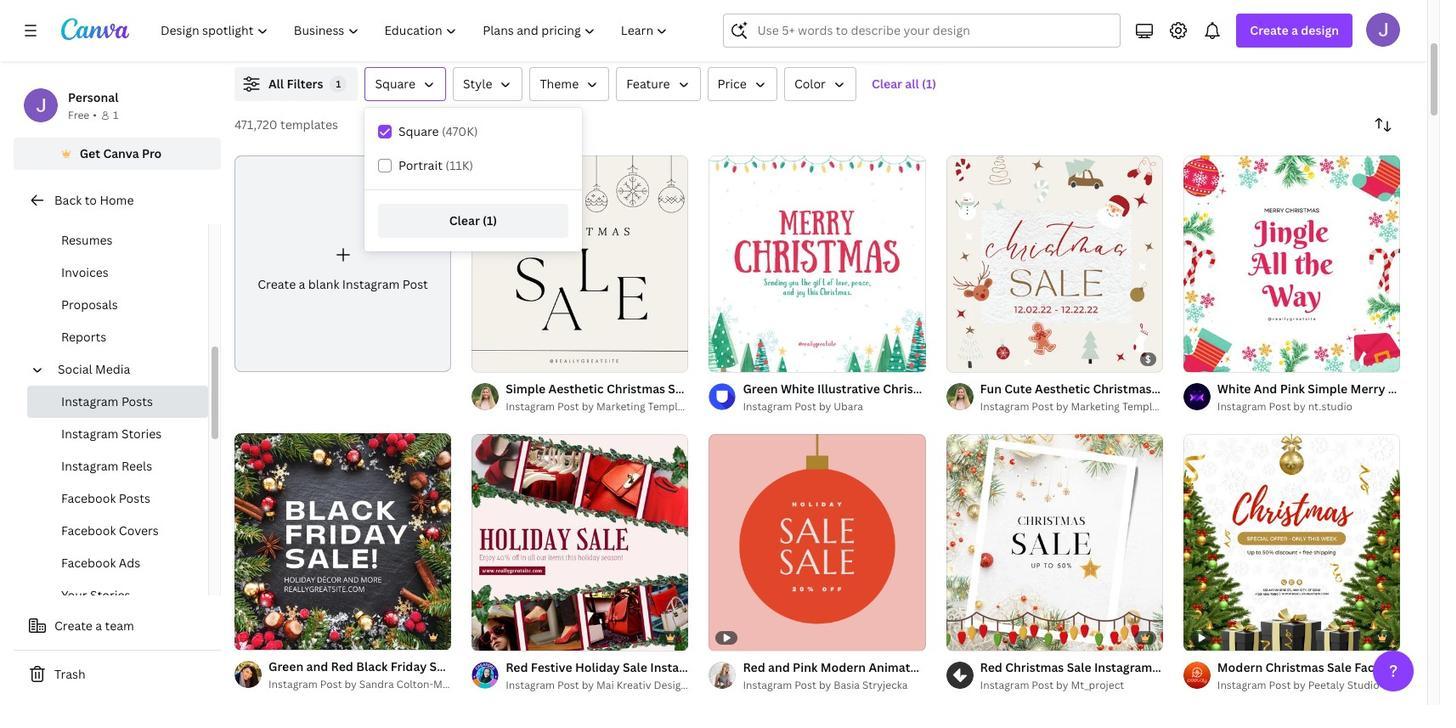 Task type: vqa. For each thing, say whether or not it's contained in the screenshot.
right the a
yes



Task type: describe. For each thing, give the bounding box(es) containing it.
greeting
[[945, 381, 995, 397]]

fun
[[981, 381, 1002, 397]]

red christmas sale instagram post image
[[947, 435, 1164, 651]]

red christmas sale instagram post instagram post by mt_project
[[981, 660, 1181, 693]]

mai
[[597, 679, 614, 693]]

price button
[[708, 67, 778, 101]]

modern inside "red and pink modern animated holiday sale instagram post instagram post by basia stryjecka"
[[821, 660, 866, 676]]

style button
[[453, 67, 523, 101]]

green white illustrative christmas greeting instagram post link
[[743, 380, 1084, 399]]

create for create a design
[[1251, 22, 1289, 38]]

designs
[[654, 679, 693, 693]]

instagram post by sandra colton-medici link
[[269, 677, 466, 694]]

clear all (1) button
[[864, 67, 945, 101]]

color button
[[784, 67, 857, 101]]

red christmas sale instagram post link
[[981, 659, 1181, 678]]

create for create a team
[[54, 618, 93, 634]]

trash link
[[14, 658, 221, 692]]

471,720 templates
[[235, 116, 338, 133]]

holiday inside red festive holiday sale instagram post instagram post by mai kreativ designs
[[575, 660, 620, 676]]

by inside green white illustrative christmas greeting instagram post instagram post by ubara
[[819, 400, 832, 414]]

simple inside white and pink simple merry christma instagram post by nt.studio
[[1308, 381, 1348, 397]]

social media
[[58, 361, 130, 377]]

festive
[[531, 660, 573, 676]]

medici
[[434, 678, 466, 692]]

to
[[85, 192, 97, 208]]

stryjecka
[[863, 679, 908, 693]]

facebook covers
[[61, 523, 159, 539]]

black
[[356, 659, 388, 675]]

square button
[[365, 67, 446, 101]]

back
[[54, 192, 82, 208]]

471,720
[[235, 116, 278, 133]]

free
[[68, 108, 89, 122]]

instagram post by mai kreativ designs link
[[506, 678, 693, 695]]

posts for instagram posts
[[121, 394, 153, 410]]

(1) inside 'clear all (1)' button
[[922, 76, 937, 92]]

fun cute aesthetic christmas sale instagram post link
[[981, 380, 1269, 399]]

co. inside simple aesthetic christmas sale instagram post instagram post by marketing templates co.
[[701, 400, 717, 414]]

friday
[[391, 659, 427, 675]]

red for red festive holiday sale instagram post
[[506, 660, 528, 676]]

(11k)
[[446, 157, 474, 173]]

Search search field
[[758, 14, 1110, 47]]

stories for instagram stories
[[121, 426, 162, 442]]

feature
[[627, 76, 670, 92]]

canva
[[103, 145, 139, 162]]

all filters
[[269, 76, 323, 92]]

get canva pro button
[[14, 138, 221, 170]]

clear all (1)
[[872, 76, 937, 92]]

sandra
[[359, 678, 394, 692]]

1 vertical spatial 1
[[113, 108, 118, 122]]

red festive holiday sale instagram post instagram post by mai kreativ designs
[[506, 660, 737, 693]]

personal
[[68, 89, 119, 105]]

red and pink modern animated holiday sale instagram post link
[[743, 659, 1090, 678]]

stories for your stories
[[90, 587, 131, 604]]

Sort by button
[[1367, 108, 1401, 142]]

clear (1) button
[[378, 204, 569, 238]]

clear for clear all (1)
[[872, 76, 903, 92]]

red and pink modern animated holiday sale instagram post instagram post by basia stryjecka
[[743, 660, 1090, 693]]

create a blank instagram post link
[[235, 156, 452, 372]]

portrait (11k)
[[399, 157, 474, 173]]

sale inside green and red black friday sale instagram post instagram post by sandra colton-medici
[[430, 659, 454, 675]]

christmas inside fun cute aesthetic christmas sale instagram post instagram post by marketing templates co.
[[1093, 381, 1152, 397]]

price
[[718, 76, 747, 92]]

instagram post by peetaly studio link
[[1218, 678, 1401, 695]]

by inside simple aesthetic christmas sale instagram post instagram post by marketing templates co.
[[582, 400, 594, 414]]

green for green white illustrative christmas greeting instagram post
[[743, 381, 778, 397]]

home
[[100, 192, 134, 208]]

blank
[[308, 276, 340, 292]]

feature button
[[616, 67, 701, 101]]

pro
[[142, 145, 162, 162]]

fun cute aesthetic christmas sale instagram post instagram post by marketing templates co.
[[981, 381, 1269, 414]]

by inside modern christmas sale facebook video instagram post by peetaly studio
[[1294, 679, 1306, 693]]

green and red black friday sale instagram post instagram post by sandra colton-medici
[[269, 659, 544, 692]]

sale inside "red and pink modern animated holiday sale instagram post instagram post by basia stryjecka"
[[976, 660, 1000, 676]]

•
[[93, 108, 97, 122]]

modern christmas sale facebook video link
[[1218, 659, 1441, 678]]

create a blank instagram post element
[[235, 156, 452, 372]]

white inside white and pink simple merry christma instagram post by nt.studio
[[1218, 381, 1252, 397]]

nt.studio
[[1309, 400, 1353, 414]]

white inside green white illustrative christmas greeting instagram post instagram post by ubara
[[781, 381, 815, 397]]

proposals link
[[27, 289, 208, 321]]

modern inside modern christmas sale facebook video instagram post by peetaly studio
[[1218, 660, 1263, 676]]

and for green
[[306, 659, 328, 675]]

animated
[[869, 660, 925, 676]]

simple aesthetic christmas sale instagram post link
[[506, 380, 783, 399]]

red for red christmas sale instagram post
[[981, 660, 1003, 676]]

facebook posts
[[61, 490, 150, 507]]

instagram post templates image
[[1038, 0, 1401, 47]]

templates
[[280, 116, 338, 133]]

all
[[906, 76, 920, 92]]

trash
[[54, 666, 86, 683]]

marketing inside simple aesthetic christmas sale instagram post instagram post by marketing templates co.
[[597, 400, 646, 414]]

holiday inside "red and pink modern animated holiday sale instagram post instagram post by basia stryjecka"
[[928, 660, 973, 676]]

mt_project
[[1071, 679, 1125, 693]]

$
[[1146, 353, 1152, 366]]

sale inside modern christmas sale facebook video instagram post by peetaly studio
[[1328, 660, 1352, 676]]

christmas inside modern christmas sale facebook video instagram post by peetaly studio
[[1266, 660, 1325, 676]]

simple inside simple aesthetic christmas sale instagram post instagram post by marketing templates co.
[[506, 381, 546, 397]]

instagram post by basia stryjecka link
[[743, 678, 926, 695]]

create for create a blank instagram post
[[258, 276, 296, 292]]

facebook inside modern christmas sale facebook video instagram post by peetaly studio
[[1355, 660, 1411, 676]]

instagram inside white and pink simple merry christma instagram post by nt.studio
[[1218, 400, 1267, 414]]

sale inside red christmas sale instagram post instagram post by mt_project
[[1067, 660, 1092, 676]]

by inside fun cute aesthetic christmas sale instagram post instagram post by marketing templates co.
[[1057, 400, 1069, 414]]

reports
[[61, 329, 107, 345]]

instagram post by mt_project link
[[981, 678, 1164, 695]]

and
[[1255, 381, 1278, 397]]

back to home link
[[14, 184, 221, 218]]

merry
[[1351, 381, 1386, 397]]

social media link
[[51, 354, 198, 386]]



Task type: locate. For each thing, give the bounding box(es) containing it.
facebook for facebook ads
[[61, 555, 116, 571]]

facebook down "instagram reels"
[[61, 490, 116, 507]]

posts down social media link
[[121, 394, 153, 410]]

facebook ads
[[61, 555, 140, 571]]

1 vertical spatial clear
[[449, 213, 480, 229]]

0 horizontal spatial modern
[[821, 660, 866, 676]]

red left festive
[[506, 660, 528, 676]]

1 horizontal spatial (1)
[[922, 76, 937, 92]]

and inside "red and pink modern animated holiday sale instagram post instagram post by basia stryjecka"
[[768, 660, 790, 676]]

(470k)
[[442, 123, 478, 139]]

0 horizontal spatial marketing
[[597, 400, 646, 414]]

by
[[582, 400, 594, 414], [819, 400, 832, 414], [1057, 400, 1069, 414], [1294, 400, 1306, 414], [345, 678, 357, 692], [582, 679, 594, 693], [819, 679, 832, 693], [1057, 679, 1069, 693], [1294, 679, 1306, 693]]

sale inside simple aesthetic christmas sale instagram post instagram post by marketing templates co.
[[668, 381, 693, 397]]

2 horizontal spatial create
[[1251, 22, 1289, 38]]

get
[[80, 145, 100, 162]]

create
[[1251, 22, 1289, 38], [258, 276, 296, 292], [54, 618, 93, 634]]

your
[[61, 587, 87, 604]]

instagram reels link
[[27, 451, 208, 483]]

theme
[[540, 76, 579, 92]]

a left design
[[1292, 22, 1299, 38]]

1 horizontal spatial instagram post by marketing templates co. link
[[981, 399, 1192, 416]]

portrait
[[399, 157, 443, 173]]

stories inside 'your stories' 'link'
[[90, 587, 131, 604]]

facebook for facebook posts
[[61, 490, 116, 507]]

templates inside simple aesthetic christmas sale instagram post instagram post by marketing templates co.
[[648, 400, 699, 414]]

instagram post by nt.studio link
[[1218, 399, 1401, 416]]

1
[[336, 77, 341, 90], [113, 108, 118, 122]]

green
[[743, 381, 778, 397], [269, 659, 304, 675]]

white left and
[[1218, 381, 1252, 397]]

your stories
[[61, 587, 131, 604]]

1 horizontal spatial simple
[[1308, 381, 1348, 397]]

clear down (11k)
[[449, 213, 480, 229]]

stories
[[121, 426, 162, 442], [90, 587, 131, 604]]

0 vertical spatial square
[[375, 76, 416, 92]]

2 modern from the left
[[1218, 660, 1263, 676]]

1 modern from the left
[[821, 660, 866, 676]]

holiday up instagram post by mai kreativ designs link
[[575, 660, 620, 676]]

None search field
[[724, 14, 1121, 48]]

instagram posts
[[61, 394, 153, 410]]

facebook
[[61, 490, 116, 507], [61, 523, 116, 539], [61, 555, 116, 571], [1355, 660, 1411, 676]]

1 white from the left
[[781, 381, 815, 397]]

white and pink simple merry christmas instagram post image
[[1184, 156, 1401, 372]]

a
[[1292, 22, 1299, 38], [299, 276, 306, 292], [95, 618, 102, 634]]

2 co. from the left
[[1176, 400, 1192, 414]]

green up instagram post by sandra colton-medici link
[[269, 659, 304, 675]]

0 vertical spatial clear
[[872, 76, 903, 92]]

1 horizontal spatial templates
[[1123, 400, 1173, 414]]

co. down fun cute aesthetic christmas sale instagram post link on the right bottom
[[1176, 400, 1192, 414]]

0 horizontal spatial a
[[95, 618, 102, 634]]

1 horizontal spatial and
[[768, 660, 790, 676]]

stories inside instagram stories link
[[121, 426, 162, 442]]

2 aesthetic from the left
[[1035, 381, 1091, 397]]

1 templates from the left
[[648, 400, 699, 414]]

studio
[[1348, 679, 1380, 693]]

0 vertical spatial pink
[[1281, 381, 1306, 397]]

1 vertical spatial (1)
[[483, 213, 497, 229]]

0 horizontal spatial instagram post by marketing templates co. link
[[506, 399, 717, 416]]

green and red black friday sale instagram post link
[[269, 658, 544, 677]]

post inside white and pink simple merry christma instagram post by nt.studio
[[1270, 400, 1291, 414]]

1 horizontal spatial aesthetic
[[1035, 381, 1091, 397]]

clear for clear (1)
[[449, 213, 480, 229]]

1 right •
[[113, 108, 118, 122]]

a for team
[[95, 618, 102, 634]]

1 instagram post by marketing templates co. link from the left
[[506, 399, 717, 416]]

by left ubara
[[819, 400, 832, 414]]

and up instagram post by sandra colton-medici link
[[306, 659, 328, 675]]

clear left all
[[872, 76, 903, 92]]

(1) inside clear (1) button
[[483, 213, 497, 229]]

by left mai
[[582, 679, 594, 693]]

simple
[[506, 381, 546, 397], [1308, 381, 1348, 397]]

green inside green and red black friday sale instagram post instagram post by sandra colton-medici
[[269, 659, 304, 675]]

illustrative
[[818, 381, 881, 397]]

1 vertical spatial stories
[[90, 587, 131, 604]]

modern up basia
[[821, 660, 866, 676]]

proposals
[[61, 297, 118, 313]]

modern up instagram post by peetaly studio link
[[1218, 660, 1263, 676]]

1 horizontal spatial white
[[1218, 381, 1252, 397]]

clear
[[872, 76, 903, 92], [449, 213, 480, 229]]

reels
[[121, 458, 152, 474]]

post inside modern christmas sale facebook video instagram post by peetaly studio
[[1270, 679, 1291, 693]]

a left blank
[[299, 276, 306, 292]]

instagram post by marketing templates co. link
[[506, 399, 717, 416], [981, 399, 1192, 416]]

create left blank
[[258, 276, 296, 292]]

instagram post by marketing templates co. link for aesthetic
[[981, 399, 1192, 416]]

2 templates from the left
[[1123, 400, 1173, 414]]

marketing down simple aesthetic christmas sale instagram post link on the bottom of the page
[[597, 400, 646, 414]]

0 vertical spatial create
[[1251, 22, 1289, 38]]

post
[[403, 276, 428, 292], [757, 381, 783, 397], [1059, 381, 1084, 397], [1243, 381, 1269, 397], [558, 400, 580, 414], [795, 400, 817, 414], [1032, 400, 1054, 414], [1270, 400, 1291, 414], [518, 659, 544, 675], [711, 660, 737, 676], [1064, 660, 1090, 676], [1156, 660, 1181, 676], [320, 678, 342, 692], [558, 679, 580, 693], [795, 679, 817, 693], [1032, 679, 1054, 693], [1270, 679, 1291, 693]]

red inside green and red black friday sale instagram post instagram post by sandra colton-medici
[[331, 659, 354, 675]]

posts for facebook posts
[[119, 490, 150, 507]]

a left team
[[95, 618, 102, 634]]

2 vertical spatial a
[[95, 618, 102, 634]]

ubara
[[834, 400, 864, 414]]

a inside create a blank instagram post element
[[299, 276, 306, 292]]

1 horizontal spatial clear
[[872, 76, 903, 92]]

sale inside fun cute aesthetic christmas sale instagram post instagram post by marketing templates co.
[[1155, 381, 1180, 397]]

by inside white and pink simple merry christma instagram post by nt.studio
[[1294, 400, 1306, 414]]

posts
[[121, 394, 153, 410], [119, 490, 150, 507]]

square inside button
[[375, 76, 416, 92]]

facebook covers link
[[27, 515, 208, 547]]

pink for and
[[793, 660, 818, 676]]

colton-
[[397, 678, 434, 692]]

0 horizontal spatial 1
[[113, 108, 118, 122]]

instagram
[[342, 276, 400, 292], [696, 381, 754, 397], [998, 381, 1056, 397], [1182, 381, 1241, 397], [61, 394, 119, 410], [506, 400, 555, 414], [743, 400, 792, 414], [981, 400, 1030, 414], [1218, 400, 1267, 414], [61, 426, 119, 442], [61, 458, 119, 474], [457, 659, 515, 675], [650, 660, 709, 676], [1003, 660, 1061, 676], [1095, 660, 1153, 676], [269, 678, 318, 692], [506, 679, 555, 693], [743, 679, 792, 693], [981, 679, 1030, 693], [1218, 679, 1267, 693]]

sale inside red festive holiday sale instagram post instagram post by mai kreativ designs
[[623, 660, 648, 676]]

1 horizontal spatial holiday
[[928, 660, 973, 676]]

1 horizontal spatial 1
[[336, 77, 341, 90]]

red festive holiday sale instagram post link
[[506, 659, 737, 678]]

instagram inside modern christmas sale facebook video instagram post by peetaly studio
[[1218, 679, 1267, 693]]

green and red black friday sale instagram post image
[[235, 434, 452, 651]]

1 horizontal spatial create
[[258, 276, 296, 292]]

red up instagram post by basia stryjecka link at the right bottom of the page
[[743, 660, 766, 676]]

1 horizontal spatial green
[[743, 381, 778, 397]]

red left 'black'
[[331, 659, 354, 675]]

0 horizontal spatial clear
[[449, 213, 480, 229]]

facebook up your stories
[[61, 555, 116, 571]]

christmas inside red christmas sale instagram post instagram post by mt_project
[[1006, 660, 1065, 676]]

0 horizontal spatial pink
[[793, 660, 818, 676]]

facebook up facebook ads
[[61, 523, 116, 539]]

facebook up studio
[[1355, 660, 1411, 676]]

instagram stories link
[[27, 418, 208, 451]]

red
[[331, 659, 354, 675], [506, 660, 528, 676], [743, 660, 766, 676], [981, 660, 1003, 676]]

1 marketing from the left
[[597, 400, 646, 414]]

by inside red christmas sale instagram post instagram post by mt_project
[[1057, 679, 1069, 693]]

1 horizontal spatial co.
[[1176, 400, 1192, 414]]

by left nt.studio
[[1294, 400, 1306, 414]]

1 horizontal spatial modern
[[1218, 660, 1263, 676]]

instagram reels
[[61, 458, 152, 474]]

by left peetaly
[[1294, 679, 1306, 693]]

simple aesthetic christmas sale instagram post image
[[472, 156, 689, 372]]

0 horizontal spatial simple
[[506, 381, 546, 397]]

1 vertical spatial a
[[299, 276, 306, 292]]

jacob simon image
[[1367, 13, 1401, 47]]

1 right filters
[[336, 77, 341, 90]]

templates down fun cute aesthetic christmas sale instagram post link on the right bottom
[[1123, 400, 1173, 414]]

theme button
[[530, 67, 610, 101]]

0 horizontal spatial co.
[[701, 400, 717, 414]]

0 horizontal spatial white
[[781, 381, 815, 397]]

instagram post by marketing templates co. link for christmas
[[506, 399, 717, 416]]

a inside create a design dropdown button
[[1292, 22, 1299, 38]]

create a team button
[[14, 609, 221, 643]]

a for blank
[[299, 276, 306, 292]]

1 horizontal spatial pink
[[1281, 381, 1306, 397]]

0 horizontal spatial create
[[54, 618, 93, 634]]

christmas
[[607, 381, 666, 397], [883, 381, 942, 397], [1093, 381, 1152, 397], [1006, 660, 1065, 676], [1266, 660, 1325, 676]]

1 horizontal spatial a
[[299, 276, 306, 292]]

0 horizontal spatial and
[[306, 659, 328, 675]]

1 vertical spatial posts
[[119, 490, 150, 507]]

red festive holiday sale instagram post image
[[472, 435, 689, 651]]

1 vertical spatial green
[[269, 659, 304, 675]]

2 white from the left
[[1218, 381, 1252, 397]]

by down fun cute aesthetic christmas sale instagram post link on the right bottom
[[1057, 400, 1069, 414]]

video
[[1413, 660, 1441, 676]]

holiday
[[575, 660, 620, 676], [928, 660, 973, 676]]

1 filter options selected element
[[330, 76, 347, 93]]

christmas inside simple aesthetic christmas sale instagram post instagram post by marketing templates co.
[[607, 381, 666, 397]]

pink up instagram post by nt.studio link
[[1281, 381, 1306, 397]]

marketing
[[597, 400, 646, 414], [1071, 400, 1120, 414]]

red inside red festive holiday sale instagram post instagram post by mai kreativ designs
[[506, 660, 528, 676]]

clear (1)
[[449, 213, 497, 229]]

basia
[[834, 679, 860, 693]]

square
[[375, 76, 416, 92], [399, 123, 439, 139]]

1 simple from the left
[[506, 381, 546, 397]]

aesthetic inside fun cute aesthetic christmas sale instagram post instagram post by marketing templates co.
[[1035, 381, 1091, 397]]

instagram stories
[[61, 426, 162, 442]]

pink up instagram post by basia stryjecka link at the right bottom of the page
[[793, 660, 818, 676]]

co. inside fun cute aesthetic christmas sale instagram post instagram post by marketing templates co.
[[1176, 400, 1192, 414]]

0 vertical spatial a
[[1292, 22, 1299, 38]]

team
[[105, 618, 134, 634]]

get canva pro
[[80, 145, 162, 162]]

2 horizontal spatial a
[[1292, 22, 1299, 38]]

a inside create a team button
[[95, 618, 102, 634]]

cute
[[1005, 381, 1032, 397]]

0 horizontal spatial aesthetic
[[549, 381, 604, 397]]

pink inside "red and pink modern animated holiday sale instagram post instagram post by basia stryjecka"
[[793, 660, 818, 676]]

red for red and pink modern animated holiday sale instagram post
[[743, 660, 766, 676]]

create a blank instagram post
[[258, 276, 428, 292]]

white up instagram post by ubara link
[[781, 381, 815, 397]]

peetaly
[[1309, 679, 1345, 693]]

green for green and red black friday sale instagram post
[[269, 659, 304, 675]]

1 vertical spatial pink
[[793, 660, 818, 676]]

0 vertical spatial (1)
[[922, 76, 937, 92]]

by inside "red and pink modern animated holiday sale instagram post instagram post by basia stryjecka"
[[819, 679, 832, 693]]

green up instagram post by ubara link
[[743, 381, 778, 397]]

green white illustrative christmas greeting instagram post image
[[709, 156, 926, 372]]

and for red
[[768, 660, 790, 676]]

0 vertical spatial 1
[[336, 77, 341, 90]]

posts down reels
[[119, 490, 150, 507]]

square right 1 filter options selected element
[[375, 76, 416, 92]]

simple aesthetic christmas sale instagram post instagram post by marketing templates co.
[[506, 381, 783, 414]]

red inside "red and pink modern animated holiday sale instagram post instagram post by basia stryjecka"
[[743, 660, 766, 676]]

(1)
[[922, 76, 937, 92], [483, 213, 497, 229]]

red inside red christmas sale instagram post instagram post by mt_project
[[981, 660, 1003, 676]]

christmas inside green white illustrative christmas greeting instagram post instagram post by ubara
[[883, 381, 942, 397]]

red up instagram post by mt_project link
[[981, 660, 1003, 676]]

0 vertical spatial stories
[[121, 426, 162, 442]]

1 holiday from the left
[[575, 660, 620, 676]]

create inside button
[[54, 618, 93, 634]]

create down your
[[54, 618, 93, 634]]

create a team
[[54, 618, 134, 634]]

marketing down fun cute aesthetic christmas sale instagram post link on the right bottom
[[1071, 400, 1120, 414]]

back to home
[[54, 192, 134, 208]]

facebook posts link
[[27, 483, 208, 515]]

1 co. from the left
[[701, 400, 717, 414]]

1 aesthetic from the left
[[549, 381, 604, 397]]

square for square
[[375, 76, 416, 92]]

a for design
[[1292, 22, 1299, 38]]

by left basia
[[819, 679, 832, 693]]

by down red christmas sale instagram post link on the right
[[1057, 679, 1069, 693]]

2 simple from the left
[[1308, 381, 1348, 397]]

top level navigation element
[[150, 14, 683, 48]]

0 horizontal spatial green
[[269, 659, 304, 675]]

reports link
[[27, 321, 208, 354]]

white and pink simple merry christma instagram post by nt.studio
[[1218, 381, 1441, 414]]

2 instagram post by marketing templates co. link from the left
[[981, 399, 1192, 416]]

pink for and
[[1281, 381, 1306, 397]]

white and pink simple merry christma link
[[1218, 380, 1441, 399]]

resumes
[[61, 232, 113, 248]]

stories up reels
[[121, 426, 162, 442]]

2 holiday from the left
[[928, 660, 973, 676]]

modern christmas sale facebook video instagram post by peetaly studio
[[1218, 660, 1441, 693]]

templates down simple aesthetic christmas sale instagram post link on the bottom of the page
[[648, 400, 699, 414]]

and inside green and red black friday sale instagram post instagram post by sandra colton-medici
[[306, 659, 328, 675]]

square for square (470k)
[[399, 123, 439, 139]]

stories up create a team button at bottom
[[90, 587, 131, 604]]

by inside red festive holiday sale instagram post instagram post by mai kreativ designs
[[582, 679, 594, 693]]

green inside green white illustrative christmas greeting instagram post instagram post by ubara
[[743, 381, 778, 397]]

0 vertical spatial posts
[[121, 394, 153, 410]]

facebook ads link
[[27, 547, 208, 580]]

style
[[463, 76, 493, 92]]

0 horizontal spatial (1)
[[483, 213, 497, 229]]

holiday right animated
[[928, 660, 973, 676]]

by left the sandra
[[345, 678, 357, 692]]

2 vertical spatial create
[[54, 618, 93, 634]]

marketing inside fun cute aesthetic christmas sale instagram post instagram post by marketing templates co.
[[1071, 400, 1120, 414]]

facebook for facebook covers
[[61, 523, 116, 539]]

color
[[795, 76, 826, 92]]

resumes link
[[27, 224, 208, 257]]

by inside green and red black friday sale instagram post instagram post by sandra colton-medici
[[345, 678, 357, 692]]

free •
[[68, 108, 97, 122]]

instagram post by ubara link
[[743, 399, 926, 416]]

and up instagram post by basia stryjecka link at the right bottom of the page
[[768, 660, 790, 676]]

fun cute aesthetic christmas sale instagram post image
[[947, 156, 1164, 372]]

square up portrait
[[399, 123, 439, 139]]

0 vertical spatial green
[[743, 381, 778, 397]]

1 horizontal spatial marketing
[[1071, 400, 1120, 414]]

0 horizontal spatial templates
[[648, 400, 699, 414]]

0 horizontal spatial holiday
[[575, 660, 620, 676]]

green white illustrative christmas greeting instagram post instagram post by ubara
[[743, 381, 1084, 414]]

create left design
[[1251, 22, 1289, 38]]

invoices
[[61, 264, 109, 281]]

1 vertical spatial create
[[258, 276, 296, 292]]

by down simple aesthetic christmas sale instagram post link on the bottom of the page
[[582, 400, 594, 414]]

1 vertical spatial square
[[399, 123, 439, 139]]

templates inside fun cute aesthetic christmas sale instagram post instagram post by marketing templates co.
[[1123, 400, 1173, 414]]

2 marketing from the left
[[1071, 400, 1120, 414]]

pink inside white and pink simple merry christma instagram post by nt.studio
[[1281, 381, 1306, 397]]

aesthetic inside simple aesthetic christmas sale instagram post instagram post by marketing templates co.
[[549, 381, 604, 397]]

create inside dropdown button
[[1251, 22, 1289, 38]]

co. down simple aesthetic christmas sale instagram post link on the bottom of the page
[[701, 400, 717, 414]]

aesthetic
[[549, 381, 604, 397], [1035, 381, 1091, 397]]



